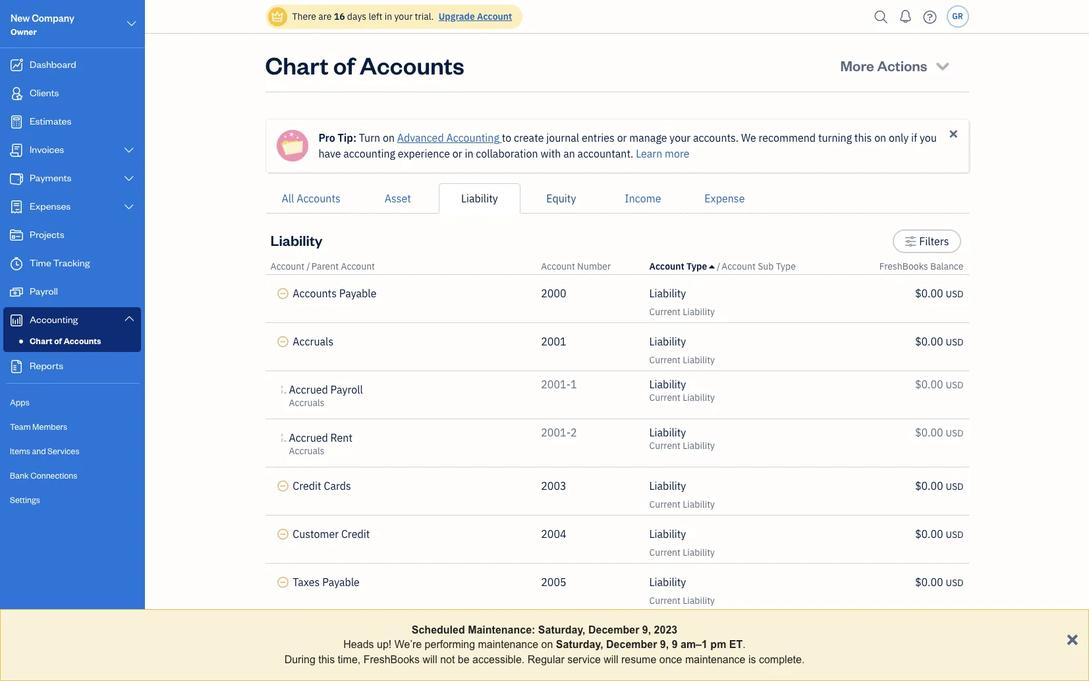 Task type: locate. For each thing, give the bounding box(es) containing it.
1 horizontal spatial this
[[855, 131, 873, 144]]

1 vertical spatial your
[[670, 131, 691, 144]]

liability current liability for 2000
[[650, 287, 715, 318]]

1 current from the top
[[650, 306, 681, 318]]

account for account type
[[650, 260, 685, 272]]

× button
[[1067, 626, 1079, 650]]

expenses
[[30, 200, 71, 212]]

chevron large down image inside payments 'link'
[[123, 173, 135, 184]]

taxes
[[293, 576, 320, 589], [289, 638, 313, 649]]

8 current from the top
[[650, 632, 681, 644]]

freshbooks down up!
[[364, 654, 420, 665]]

1 vertical spatial income
[[289, 624, 326, 637]]

0 vertical spatial in
[[385, 11, 392, 22]]

members
[[32, 421, 67, 432]]

liability current liability for 2001-1
[[650, 378, 715, 404]]

collaboration
[[476, 147, 538, 160]]

search image
[[871, 7, 892, 27]]

type left caretup icon
[[687, 260, 708, 272]]

accrued up accrued rent accruals
[[289, 383, 328, 396]]

2 liability current liability from the top
[[650, 335, 715, 366]]

bank connections
[[10, 470, 77, 481]]

$0.00 usd for 2001-1
[[916, 378, 964, 391]]

accrued inside accrued rent accruals
[[289, 431, 328, 444]]

usd
[[947, 288, 964, 300], [947, 336, 964, 348], [947, 379, 964, 391], [947, 427, 964, 439], [947, 481, 964, 493], [947, 529, 964, 541], [947, 577, 964, 589], [947, 668, 964, 680]]

maintenance down "maintenance:" on the left bottom of the page
[[478, 639, 539, 650]]

0 vertical spatial 2
[[571, 426, 577, 439]]

1 horizontal spatial payroll
[[331, 383, 363, 396]]

1 $0.00 usd from the top
[[916, 287, 964, 300]]

0 horizontal spatial freshbooks
[[364, 654, 420, 665]]

chevron large down image inside accounting link
[[123, 313, 135, 324]]

income for income tax payable taxes payable
[[289, 624, 326, 637]]

5 liability current liability from the top
[[650, 479, 715, 510]]

et
[[730, 639, 743, 650]]

in right the left
[[385, 11, 392, 22]]

9,
[[643, 624, 652, 636], [661, 639, 669, 650]]

0 horizontal spatial chart
[[30, 336, 52, 346]]

liability current liability for 2004
[[650, 528, 715, 558]]

7 usd from the top
[[947, 577, 964, 589]]

customer credit
[[293, 528, 370, 541]]

taxes inside 'income tax payable taxes payable'
[[289, 638, 313, 649]]

chevron large down image for expenses
[[123, 202, 135, 212]]

liability current liability
[[650, 287, 715, 318], [650, 335, 715, 366], [650, 378, 715, 404], [650, 426, 715, 452], [650, 479, 715, 510], [650, 528, 715, 558], [650, 576, 715, 607], [650, 618, 715, 644]]

2001- down '2001'
[[542, 378, 571, 391]]

saturday, up service
[[556, 639, 604, 650]]

payroll link
[[3, 279, 141, 306]]

in
[[385, 11, 392, 22], [465, 147, 474, 160]]

equity
[[547, 192, 577, 205]]

0 vertical spatial payroll
[[30, 285, 58, 297]]

asset
[[385, 192, 411, 205]]

clients link
[[3, 80, 141, 107]]

0 horizontal spatial this
[[319, 654, 335, 665]]

1 vertical spatial 2
[[571, 667, 577, 680]]

4 $0.00 from the top
[[916, 426, 944, 439]]

invoice image
[[9, 144, 24, 157]]

1 up service
[[571, 618, 577, 632]]

chart image
[[9, 314, 24, 327]]

in down advanced accounting 'link'
[[465, 147, 474, 160]]

6 $0.00 usd from the top
[[916, 528, 964, 541]]

2001-
[[542, 378, 571, 391], [542, 426, 571, 439]]

payroll inside accrued payroll accruals
[[331, 383, 363, 396]]

2 1 from the top
[[571, 618, 577, 632]]

7 liability current liability from the top
[[650, 576, 715, 607]]

sub
[[758, 260, 774, 272]]

/
[[307, 260, 310, 272], [717, 260, 721, 272]]

accounts down there are 16 days left in your trial. upgrade account
[[360, 49, 465, 80]]

this left time,
[[319, 654, 335, 665]]

accrued for accrued rent
[[289, 431, 328, 444]]

0 vertical spatial freshbooks
[[880, 260, 929, 272]]

accruals inside accrued payroll accruals
[[289, 397, 325, 409]]

0 horizontal spatial payroll
[[30, 285, 58, 297]]

1 1 from the top
[[571, 378, 577, 391]]

current for 2001
[[650, 354, 681, 366]]

accounts right all
[[297, 192, 341, 205]]

16
[[334, 11, 345, 22]]

chart of accounts down days
[[265, 49, 465, 80]]

account for account number
[[542, 260, 576, 272]]

$0.00 for 2001
[[916, 335, 944, 348]]

on right turn
[[383, 131, 395, 144]]

taxes up the during
[[289, 638, 313, 649]]

account / parent account
[[271, 260, 375, 272]]

1 vertical spatial 2001-
[[542, 426, 571, 439]]

0 horizontal spatial your
[[395, 11, 413, 22]]

credit right customer
[[341, 528, 370, 541]]

1 horizontal spatial maintenance
[[686, 654, 746, 665]]

7 $0.00 from the top
[[916, 576, 944, 589]]

of down the '16'
[[333, 49, 355, 80]]

accounting
[[447, 131, 500, 144], [30, 313, 78, 326]]

1 horizontal spatial /
[[717, 260, 721, 272]]

1 horizontal spatial will
[[604, 654, 619, 665]]

account right caretup icon
[[722, 260, 756, 272]]

chart up reports
[[30, 336, 52, 346]]

1 vertical spatial chart of accounts
[[30, 336, 101, 346]]

accounts
[[360, 49, 465, 80], [297, 192, 341, 205], [293, 287, 337, 300], [64, 336, 101, 346]]

tax
[[328, 624, 344, 637]]

0 vertical spatial chart
[[265, 49, 329, 80]]

0 vertical spatial this
[[855, 131, 873, 144]]

to create journal entries or manage your accounts. we recommend turning this on only if  you have accounting experience or in collaboration with an accountant.
[[319, 131, 938, 160]]

2005- up regular
[[542, 618, 571, 632]]

0 vertical spatial chart of accounts
[[265, 49, 465, 80]]

bank
[[10, 470, 29, 481]]

account left caretup icon
[[650, 260, 685, 272]]

0 horizontal spatial income
[[289, 624, 326, 637]]

1 2005- from the top
[[542, 618, 571, 632]]

expenses link
[[3, 194, 141, 221]]

3 usd from the top
[[947, 379, 964, 391]]

1 up 2001-2
[[571, 378, 577, 391]]

$0.00 usd for 2005
[[916, 576, 964, 589]]

income inside 'income tax payable taxes payable'
[[289, 624, 326, 637]]

2001- down 2001-1
[[542, 426, 571, 439]]

5 $0.00 usd from the top
[[916, 479, 964, 493]]

accounts payable
[[293, 287, 377, 300]]

0 vertical spatial taxes
[[293, 576, 320, 589]]

accounting up chart of accounts link
[[30, 313, 78, 326]]

or
[[618, 131, 627, 144], [453, 147, 463, 160]]

balance
[[931, 260, 964, 272]]

2001
[[542, 335, 567, 348]]

2 accrued from the top
[[289, 431, 328, 444]]

2005- down regular
[[542, 667, 571, 680]]

1 liability current liability from the top
[[650, 287, 715, 318]]

6 usd from the top
[[947, 529, 964, 541]]

reports link
[[3, 353, 141, 380]]

projects
[[30, 228, 64, 241]]

0 horizontal spatial on
[[383, 131, 395, 144]]

payroll up rent
[[331, 383, 363, 396]]

0 horizontal spatial type
[[687, 260, 708, 272]]

4 liability current liability from the top
[[650, 426, 715, 452]]

this inside the scheduled maintenance: saturday, december 9, 2023 heads up! we're performing maintenance on saturday, december 9, 9 am–1 pm et . during this time, freshbooks will not be accessible. regular service will resume once maintenance is complete.
[[319, 654, 335, 665]]

parent
[[312, 260, 339, 272]]

accounting left "to"
[[447, 131, 500, 144]]

8 $0.00 usd from the top
[[916, 667, 964, 680]]

your for in
[[395, 11, 413, 22]]

0 horizontal spatial maintenance
[[478, 639, 539, 650]]

0 vertical spatial accounting
[[447, 131, 500, 144]]

0 horizontal spatial of
[[54, 336, 62, 346]]

3 current from the top
[[650, 392, 681, 404]]

2 2 from the top
[[571, 667, 577, 680]]

credit left cards
[[293, 479, 322, 493]]

0 horizontal spatial chart of accounts
[[30, 336, 101, 346]]

client image
[[9, 87, 24, 100]]

payable
[[339, 287, 377, 300], [323, 576, 360, 589], [347, 624, 384, 637], [315, 638, 348, 649]]

accruals up the credit cards on the bottom left of the page
[[289, 445, 325, 457]]

or down advanced accounting 'link'
[[453, 147, 463, 160]]

3 $0.00 usd from the top
[[916, 378, 964, 391]]

usd for 2004
[[947, 529, 964, 541]]

0 vertical spatial maintenance
[[478, 639, 539, 650]]

income
[[625, 192, 662, 205], [289, 624, 326, 637]]

accounts.
[[694, 131, 739, 144]]

1 usd from the top
[[947, 288, 964, 300]]

1 vertical spatial in
[[465, 147, 474, 160]]

1 horizontal spatial 9,
[[661, 639, 669, 650]]

freshbooks down settings image
[[880, 260, 929, 272]]

2 $0.00 usd from the top
[[916, 335, 964, 348]]

2
[[571, 426, 577, 439], [571, 667, 577, 680]]

4 usd from the top
[[947, 427, 964, 439]]

1 horizontal spatial on
[[542, 639, 553, 650]]

chart inside chart of accounts link
[[30, 336, 52, 346]]

1 vertical spatial accruals
[[289, 397, 325, 409]]

8 usd from the top
[[947, 668, 964, 680]]

0 vertical spatial of
[[333, 49, 355, 80]]

5 $0.00 from the top
[[916, 479, 944, 493]]

1 horizontal spatial income
[[625, 192, 662, 205]]

4 $0.00 usd from the top
[[916, 426, 964, 439]]

accounts inside the main 'element'
[[64, 336, 101, 346]]

1 vertical spatial taxes
[[289, 638, 313, 649]]

clients
[[30, 86, 59, 99]]

2 for 2005-
[[571, 667, 577, 680]]

on inside 'to create journal entries or manage your accounts. we recommend turning this on only if  you have accounting experience or in collaboration with an accountant.'
[[875, 131, 887, 144]]

0 horizontal spatial or
[[453, 147, 463, 160]]

$0.00 for 2000
[[916, 287, 944, 300]]

3 $0.00 from the top
[[916, 378, 944, 391]]

of down accounting link
[[54, 336, 62, 346]]

chevron large down image
[[126, 16, 138, 32], [123, 173, 135, 184], [123, 202, 135, 212], [123, 313, 135, 324]]

2005- for 2
[[542, 667, 571, 680]]

1 vertical spatial 1
[[571, 618, 577, 632]]

2 for 2001-
[[571, 426, 577, 439]]

liability current liability for 2005-1
[[650, 618, 715, 644]]

9, left 9
[[661, 639, 669, 650]]

0 vertical spatial your
[[395, 11, 413, 22]]

and
[[32, 446, 46, 456]]

maintenance:
[[468, 624, 536, 636]]

chart of accounts
[[265, 49, 465, 80], [30, 336, 101, 346]]

accruals inside accrued rent accruals
[[289, 445, 325, 457]]

payments link
[[3, 166, 141, 193]]

freshbooks balance
[[880, 260, 964, 272]]

1
[[571, 378, 577, 391], [571, 618, 577, 632]]

7 current from the top
[[650, 595, 681, 607]]

accounts down the account / parent account
[[293, 287, 337, 300]]

taxes down customer
[[293, 576, 320, 589]]

5 usd from the top
[[947, 481, 964, 493]]

accrued rent accruals
[[289, 431, 353, 457]]

account for account sub type
[[722, 260, 756, 272]]

0 horizontal spatial /
[[307, 260, 310, 272]]

1 vertical spatial freshbooks
[[364, 654, 420, 665]]

or up accountant.
[[618, 131, 627, 144]]

2 down 2001-1
[[571, 426, 577, 439]]

2005
[[542, 576, 567, 589]]

1 will from the left
[[423, 654, 438, 665]]

will left not
[[423, 654, 438, 665]]

2 2005- from the top
[[542, 667, 571, 680]]

we're
[[395, 639, 422, 650]]

2001- for 2
[[542, 426, 571, 439]]

1 vertical spatial payroll
[[331, 383, 363, 396]]

2 horizontal spatial on
[[875, 131, 887, 144]]

0 vertical spatial accrued
[[289, 383, 328, 396]]

time
[[30, 256, 51, 269]]

your left trial.
[[395, 11, 413, 22]]

8 $0.00 from the top
[[916, 667, 944, 680]]

1 for 2001-
[[571, 378, 577, 391]]

1 vertical spatial accrued
[[289, 431, 328, 444]]

1 2001- from the top
[[542, 378, 571, 391]]

be
[[458, 654, 470, 665]]

income left tax
[[289, 624, 326, 637]]

2 type from the left
[[777, 260, 796, 272]]

$0.00 for 2001-2
[[916, 426, 944, 439]]

maintenance down pm at the right bottom of the page
[[686, 654, 746, 665]]

account up 2000
[[542, 260, 576, 272]]

0 vertical spatial income
[[625, 192, 662, 205]]

time tracking
[[30, 256, 90, 269]]

there are 16 days left in your trial. upgrade account
[[292, 11, 513, 22]]

on up regular
[[542, 639, 553, 650]]

2005- for 1
[[542, 618, 571, 632]]

1 horizontal spatial or
[[618, 131, 627, 144]]

0 vertical spatial december
[[589, 624, 640, 636]]

usd for 2001-1
[[947, 379, 964, 391]]

items
[[10, 446, 30, 456]]

1 $0.00 from the top
[[916, 287, 944, 300]]

6 current from the top
[[650, 547, 681, 558]]

1 vertical spatial maintenance
[[686, 654, 746, 665]]

timer image
[[9, 257, 24, 270]]

number
[[578, 260, 611, 272]]

chevron large down image inside expenses link
[[123, 202, 135, 212]]

2023
[[654, 624, 678, 636]]

income down learn
[[625, 192, 662, 205]]

your up more
[[670, 131, 691, 144]]

time,
[[338, 654, 361, 665]]

accounts down accounting link
[[64, 336, 101, 346]]

1 vertical spatial 2005-
[[542, 667, 571, 680]]

your inside 'to create journal entries or manage your accounts. we recommend turning this on only if  you have accounting experience or in collaboration with an accountant.'
[[670, 131, 691, 144]]

income for income
[[625, 192, 662, 205]]

2 down service
[[571, 667, 577, 680]]

8 liability current liability from the top
[[650, 618, 715, 644]]

2001-2
[[542, 426, 577, 439]]

accruals down accounts payable
[[293, 335, 334, 348]]

1 horizontal spatial chart
[[265, 49, 329, 80]]

credit
[[293, 479, 322, 493], [341, 528, 370, 541]]

5 current from the top
[[650, 498, 681, 510]]

1 horizontal spatial your
[[670, 131, 691, 144]]

create
[[514, 131, 544, 144]]

1 horizontal spatial credit
[[341, 528, 370, 541]]

on
[[383, 131, 395, 144], [875, 131, 887, 144], [542, 639, 553, 650]]

1 vertical spatial saturday,
[[556, 639, 604, 650]]

6 $0.00 from the top
[[916, 528, 944, 541]]

2004
[[542, 528, 567, 541]]

invoices
[[30, 143, 64, 156]]

2005-
[[542, 618, 571, 632], [542, 667, 571, 680]]

reports
[[30, 359, 63, 372]]

saturday, up regular
[[539, 624, 586, 636]]

usd for 2001-2
[[947, 427, 964, 439]]

9, left 2023
[[643, 624, 652, 636]]

3 liability current liability from the top
[[650, 378, 715, 404]]

6 liability current liability from the top
[[650, 528, 715, 558]]

$0.00 for 2001-1
[[916, 378, 944, 391]]

type right sub
[[777, 260, 796, 272]]

7 $0.00 usd from the top
[[916, 576, 964, 589]]

heads
[[344, 639, 374, 650]]

1 vertical spatial chart
[[30, 336, 52, 346]]

account left parent
[[271, 260, 305, 272]]

0 vertical spatial 2001-
[[542, 378, 571, 391]]

chart down there
[[265, 49, 329, 80]]

accrued inside accrued payroll accruals
[[289, 383, 328, 396]]

/ left parent
[[307, 260, 310, 272]]

2001-1
[[542, 378, 577, 391]]

1 accrued from the top
[[289, 383, 328, 396]]

/ right caretup icon
[[717, 260, 721, 272]]

1 2 from the top
[[571, 426, 577, 439]]

2 2001- from the top
[[542, 426, 571, 439]]

2 vertical spatial accruals
[[289, 445, 325, 457]]

accrued
[[289, 383, 328, 396], [289, 431, 328, 444]]

1 vertical spatial of
[[54, 336, 62, 346]]

1 horizontal spatial in
[[465, 147, 474, 160]]

not
[[441, 654, 455, 665]]

entries
[[582, 131, 615, 144]]

$0.00 for 2005
[[916, 576, 944, 589]]

this right turning
[[855, 131, 873, 144]]

0 vertical spatial or
[[618, 131, 627, 144]]

0 vertical spatial 1
[[571, 378, 577, 391]]

team members
[[10, 421, 67, 432]]

accruals
[[293, 335, 334, 348], [289, 397, 325, 409], [289, 445, 325, 457]]

1 horizontal spatial type
[[777, 260, 796, 272]]

1 horizontal spatial chart of accounts
[[265, 49, 465, 80]]

0 vertical spatial accruals
[[293, 335, 334, 348]]

income inside button
[[625, 192, 662, 205]]

on left only
[[875, 131, 887, 144]]

1 vertical spatial this
[[319, 654, 335, 665]]

chart of accounts down accounting link
[[30, 336, 101, 346]]

0 horizontal spatial credit
[[293, 479, 322, 493]]

0 vertical spatial 2005-
[[542, 618, 571, 632]]

$0.00 usd for 2003
[[916, 479, 964, 493]]

payroll right money icon
[[30, 285, 58, 297]]

2 current from the top
[[650, 354, 681, 366]]

4 current from the top
[[650, 440, 681, 452]]

account
[[477, 11, 513, 22], [271, 260, 305, 272], [341, 260, 375, 272], [542, 260, 576, 272], [650, 260, 685, 272], [722, 260, 756, 272]]

accrued left rent
[[289, 431, 328, 444]]

payment image
[[9, 172, 24, 185]]

will right service
[[604, 654, 619, 665]]

project image
[[9, 229, 24, 242]]

2 $0.00 from the top
[[916, 335, 944, 348]]

0 vertical spatial credit
[[293, 479, 322, 493]]

this inside 'to create journal entries or manage your accounts. we recommend turning this on only if  you have accounting experience or in collaboration with an accountant.'
[[855, 131, 873, 144]]

0 horizontal spatial 9,
[[643, 624, 652, 636]]

1 vertical spatial accounting
[[30, 313, 78, 326]]

more actions button
[[829, 49, 964, 81]]

more
[[841, 56, 875, 75]]

2 usd from the top
[[947, 336, 964, 348]]

accruals up accrued rent accruals
[[289, 397, 325, 409]]

0 horizontal spatial will
[[423, 654, 438, 665]]

usd for 2005
[[947, 577, 964, 589]]

0 horizontal spatial accounting
[[30, 313, 78, 326]]

am–1
[[681, 639, 708, 650]]

in inside 'to create journal entries or manage your accounts. we recommend turning this on only if  you have accounting experience or in collaboration with an accountant.'
[[465, 147, 474, 160]]

$0.00 usd for 2004
[[916, 528, 964, 541]]



Task type: vqa. For each thing, say whether or not it's contained in the screenshot.
have
yes



Task type: describe. For each thing, give the bounding box(es) containing it.
filters button
[[894, 229, 962, 253]]

1 horizontal spatial accounting
[[447, 131, 500, 144]]

1 / from the left
[[307, 260, 310, 272]]

dashboard link
[[3, 52, 141, 79]]

$0.00 usd for 2005-2
[[916, 667, 964, 680]]

$0.00 usd for 2001-2
[[916, 426, 964, 439]]

recommend
[[759, 131, 816, 144]]

chevron large down image for payments
[[123, 173, 135, 184]]

current for 2001-1
[[650, 392, 681, 404]]

gr button
[[947, 5, 970, 28]]

liability button
[[439, 183, 521, 214]]

2003
[[542, 479, 567, 493]]

account sub type
[[722, 260, 796, 272]]

all accounts button
[[265, 183, 357, 214]]

1 vertical spatial december
[[607, 639, 658, 650]]

we
[[742, 131, 757, 144]]

scheduled
[[412, 624, 465, 636]]

resume
[[622, 654, 657, 665]]

have
[[319, 147, 341, 160]]

are
[[319, 11, 332, 22]]

accessible.
[[473, 654, 525, 665]]

current for 2005-1
[[650, 632, 681, 644]]

apps
[[10, 397, 30, 407]]

$0.00 usd for 2000
[[916, 287, 964, 300]]

liability inside button
[[462, 192, 498, 205]]

.
[[743, 639, 746, 650]]

current for 2004
[[650, 547, 681, 558]]

usd for 2003
[[947, 481, 964, 493]]

money image
[[9, 286, 24, 299]]

on inside the scheduled maintenance: saturday, december 9, 2023 heads up! we're performing maintenance on saturday, december 9, 9 am–1 pm et . during this time, freshbooks will not be accessible. regular service will resume once maintenance is complete.
[[542, 639, 553, 650]]

current for 2003
[[650, 498, 681, 510]]

1 vertical spatial or
[[453, 147, 463, 160]]

caretup image
[[710, 261, 715, 272]]

learn
[[636, 147, 663, 160]]

9
[[672, 639, 678, 650]]

expense
[[705, 192, 745, 205]]

1 horizontal spatial freshbooks
[[880, 260, 929, 272]]

estimates
[[30, 115, 71, 127]]

pro tip: turn on advanced accounting
[[319, 131, 500, 144]]

liability current liability for 2005
[[650, 576, 715, 607]]

of inside the main 'element'
[[54, 336, 62, 346]]

2005-1
[[542, 618, 577, 632]]

you
[[920, 131, 938, 144]]

liability current liability for 2001-2
[[650, 426, 715, 452]]

apps link
[[3, 391, 141, 414]]

chevron large down image for accounting
[[123, 313, 135, 324]]

1 vertical spatial credit
[[341, 528, 370, 541]]

turning
[[819, 131, 853, 144]]

2005-2
[[542, 667, 577, 680]]

days
[[347, 11, 367, 22]]

during
[[285, 654, 316, 665]]

go to help image
[[920, 7, 941, 27]]

all
[[282, 192, 294, 205]]

to
[[502, 131, 512, 144]]

advanced accounting link
[[397, 131, 502, 144]]

main element
[[0, 0, 178, 681]]

income button
[[603, 183, 684, 214]]

settings image
[[905, 233, 918, 249]]

advanced
[[397, 131, 444, 144]]

expense button
[[684, 183, 766, 214]]

estimates link
[[3, 109, 141, 136]]

items and services link
[[3, 440, 141, 463]]

payable up tax
[[323, 576, 360, 589]]

account number
[[542, 260, 611, 272]]

complete.
[[760, 654, 805, 665]]

your for manage
[[670, 131, 691, 144]]

1 for 2005-
[[571, 618, 577, 632]]

current for 2001-2
[[650, 440, 681, 452]]

chart of accounts inside the main 'element'
[[30, 336, 101, 346]]

usd for 2000
[[947, 288, 964, 300]]

chevrondown image
[[934, 56, 952, 75]]

account for account / parent account
[[271, 260, 305, 272]]

credit cards
[[293, 479, 351, 493]]

0 horizontal spatial in
[[385, 11, 392, 22]]

1 vertical spatial 9,
[[661, 639, 669, 650]]

tip:
[[338, 131, 357, 144]]

$0.00 for 2005-2
[[916, 667, 944, 680]]

× dialog
[[0, 609, 1090, 681]]

services
[[48, 446, 79, 456]]

an
[[564, 147, 576, 160]]

scheduled maintenance: saturday, december 9, 2023 heads up! we're performing maintenance on saturday, december 9, 9 am–1 pm et . during this time, freshbooks will not be accessible. regular service will resume once maintenance is complete.
[[285, 624, 805, 665]]

close image
[[948, 128, 960, 140]]

settings
[[10, 495, 40, 505]]

freshbooks inside the scheduled maintenance: saturday, december 9, 2023 heads up! we're performing maintenance on saturday, december 9, 9 am–1 pm et . during this time, freshbooks will not be accessible. regular service will resume once maintenance is complete.
[[364, 654, 420, 665]]

estimate image
[[9, 115, 24, 129]]

connections
[[31, 470, 77, 481]]

pro
[[319, 131, 335, 144]]

report image
[[9, 360, 24, 373]]

2000
[[542, 287, 567, 300]]

$0.00 for 2003
[[916, 479, 944, 493]]

team
[[10, 421, 31, 432]]

new company owner
[[11, 12, 74, 37]]

1 horizontal spatial of
[[333, 49, 355, 80]]

usd for 2001
[[947, 336, 964, 348]]

0 vertical spatial saturday,
[[539, 624, 586, 636]]

more
[[665, 147, 690, 160]]

0 vertical spatial 9,
[[643, 624, 652, 636]]

accruals for payroll
[[289, 397, 325, 409]]

$0.00 usd for 2001
[[916, 335, 964, 348]]

1 type from the left
[[687, 260, 708, 272]]

account right parent
[[341, 260, 375, 272]]

once
[[660, 654, 683, 665]]

if
[[912, 131, 918, 144]]

items and services
[[10, 446, 79, 456]]

up!
[[377, 639, 392, 650]]

accrued payroll accruals
[[289, 383, 363, 409]]

payable down tax
[[315, 638, 348, 649]]

current for 2005
[[650, 595, 681, 607]]

2 will from the left
[[604, 654, 619, 665]]

journal
[[547, 131, 580, 144]]

gr
[[953, 11, 964, 21]]

2001- for 1
[[542, 378, 571, 391]]

upgrade account link
[[436, 11, 513, 22]]

accounts inside button
[[297, 192, 341, 205]]

regular
[[528, 654, 565, 665]]

payable up heads
[[347, 624, 384, 637]]

accruals for rent
[[289, 445, 325, 457]]

usd for 2005-2
[[947, 668, 964, 680]]

account type
[[650, 260, 708, 272]]

new
[[11, 12, 30, 24]]

dashboard
[[30, 58, 76, 71]]

notifications image
[[896, 3, 917, 30]]

only
[[889, 131, 909, 144]]

learn more
[[636, 147, 690, 160]]

×
[[1067, 626, 1079, 650]]

2 / from the left
[[717, 260, 721, 272]]

expense image
[[9, 200, 24, 214]]

liability current liability for 2003
[[650, 479, 715, 510]]

liability current liability for 2001
[[650, 335, 715, 366]]

payable down the account / parent account
[[339, 287, 377, 300]]

current for 2000
[[650, 306, 681, 318]]

accountant.
[[578, 147, 634, 160]]

account type button
[[650, 260, 715, 272]]

manage
[[630, 131, 668, 144]]

with
[[541, 147, 561, 160]]

is
[[749, 654, 757, 665]]

account right upgrade
[[477, 11, 513, 22]]

owner
[[11, 26, 37, 37]]

payroll inside the main 'element'
[[30, 285, 58, 297]]

experience
[[398, 147, 450, 160]]

crown image
[[271, 10, 285, 23]]

$0.00 for 2004
[[916, 528, 944, 541]]

dashboard image
[[9, 59, 24, 72]]

accounting inside the main 'element'
[[30, 313, 78, 326]]

chevron large down image
[[123, 145, 135, 156]]

service
[[568, 654, 601, 665]]

accrued for accrued payroll
[[289, 383, 328, 396]]



